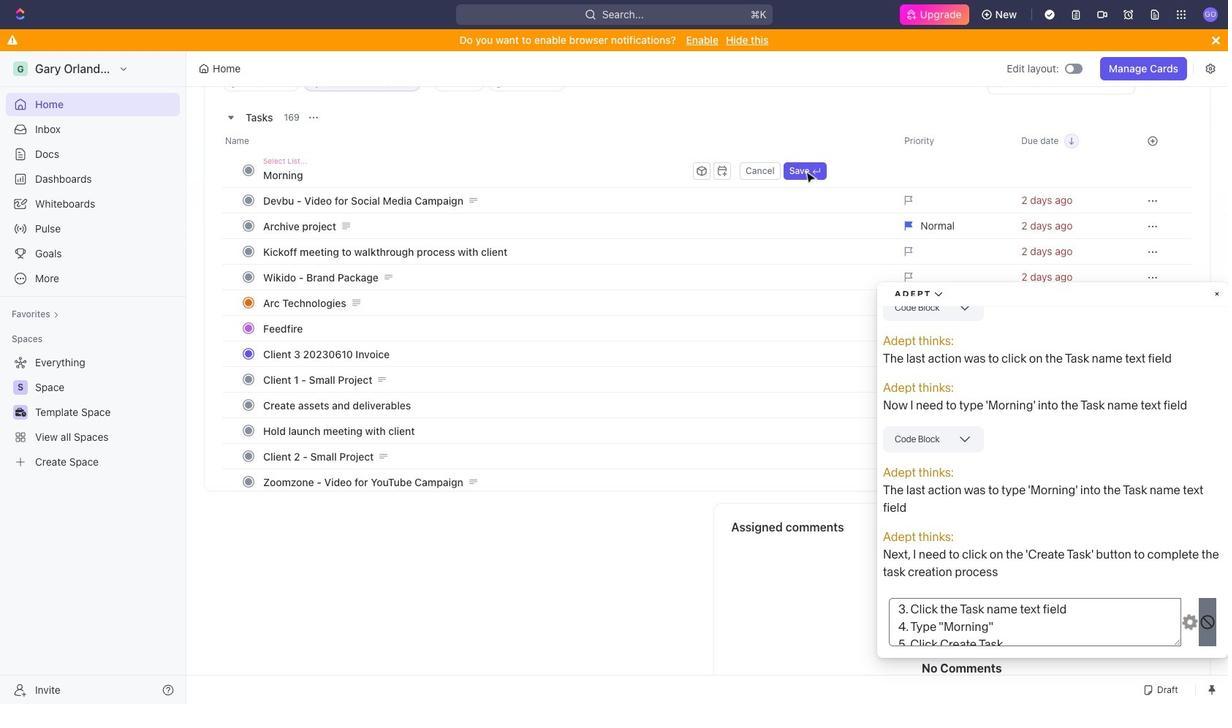 Task type: describe. For each thing, give the bounding box(es) containing it.
tree inside sidebar navigation
[[6, 351, 180, 474]]

Task name or type '/' for commands text field
[[263, 163, 690, 186]]

sidebar navigation
[[0, 51, 189, 704]]



Task type: locate. For each thing, give the bounding box(es) containing it.
gary orlando's workspace, , element
[[13, 61, 28, 76]]

tree
[[6, 351, 180, 474]]

space, , element
[[13, 380, 28, 395]]

business time image
[[15, 408, 26, 417]]



Task type: vqa. For each thing, say whether or not it's contained in the screenshot.
"Invite by email (multiple lines and CSV accepted)" text field
no



